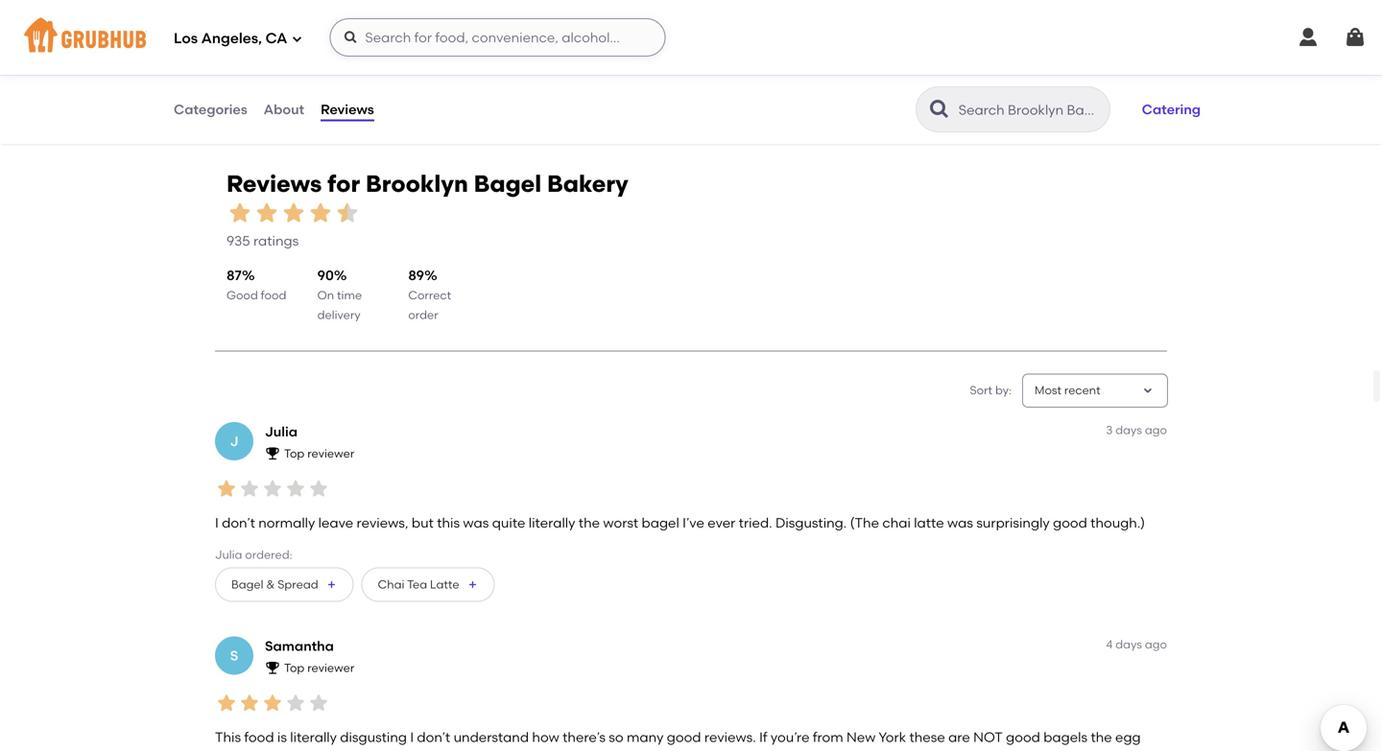 Task type: vqa. For each thing, say whether or not it's contained in the screenshot.
the rightmost $10
no



Task type: locate. For each thing, give the bounding box(es) containing it.
food inside this food is literally disgusting i don't understand how there's so many good reviews. if you're from new york these are not good bagels the egg was literally inedible to me it tasted like a microwaved egg patty or something and the cheese was barely melted. maybe a cream cheese bage
[[244, 729, 274, 746]]

search icon image
[[928, 98, 951, 121]]

bagel inside button
[[231, 578, 263, 592]]

good left though.)
[[1053, 515, 1087, 531]]

literally right quite
[[529, 515, 575, 531]]

top right j
[[284, 447, 305, 461]]

bagels
[[1044, 729, 1088, 746]]

good for (the
[[1053, 515, 1087, 531]]

0 horizontal spatial bagel
[[231, 578, 263, 592]]

good up cream
[[1006, 729, 1040, 746]]

1 vertical spatial egg
[[567, 749, 593, 752]]

trophy icon image
[[265, 446, 280, 461], [265, 660, 280, 676]]

935
[[227, 233, 250, 249]]

1 horizontal spatial plus icon image
[[467, 579, 479, 591]]

0 vertical spatial food
[[261, 288, 286, 302]]

food left is
[[244, 729, 274, 746]]

delivery right $1.99
[[229, 29, 272, 43]]

this
[[215, 729, 241, 746]]

was right this
[[463, 515, 489, 531]]

reviewer
[[307, 447, 354, 461], [307, 661, 354, 675]]

understand
[[454, 729, 529, 746]]

categories
[[174, 101, 247, 117]]

delivery down min at the top left
[[574, 29, 618, 43]]

reviews
[[321, 101, 374, 117], [227, 170, 322, 198]]

caret down icon image
[[1140, 383, 1156, 399]]

1 trophy icon image from the top
[[265, 446, 280, 461]]

svg image
[[1297, 26, 1320, 49], [1344, 26, 1367, 49], [291, 33, 303, 45]]

was
[[463, 515, 489, 531], [947, 515, 973, 531], [215, 749, 241, 752], [826, 749, 852, 752]]

0 horizontal spatial the
[[579, 515, 600, 531]]

good up something
[[667, 729, 701, 746]]

2 top from the top
[[284, 661, 305, 675]]

don't up julia ordered:
[[222, 515, 255, 531]]

main navigation navigation
[[0, 0, 1382, 75]]

1 horizontal spatial don't
[[417, 729, 450, 746]]

ordered:
[[245, 548, 292, 562]]

top reviewer
[[284, 447, 354, 461], [284, 661, 354, 675]]

90 on time delivery
[[317, 267, 362, 322]]

1 days from the top
[[1116, 423, 1142, 437]]

0 horizontal spatial i
[[215, 515, 219, 531]]

literally down is
[[244, 749, 291, 752]]

min
[[580, 12, 601, 26]]

trophy icon image right j
[[265, 446, 280, 461]]

star icon image
[[419, 11, 434, 27], [434, 11, 449, 27], [449, 11, 465, 27], [465, 11, 480, 27], [465, 11, 480, 27], [480, 11, 496, 27], [227, 200, 253, 226], [253, 200, 280, 226], [280, 200, 307, 226], [307, 200, 334, 226], [334, 200, 361, 226], [334, 200, 361, 226], [215, 478, 238, 501], [238, 478, 261, 501], [261, 478, 284, 501], [284, 478, 307, 501], [307, 478, 330, 501], [215, 692, 238, 715], [238, 692, 261, 715], [261, 692, 284, 715], [284, 692, 307, 715], [307, 692, 330, 715]]

julia ordered:
[[215, 548, 292, 562]]

don't
[[222, 515, 255, 531], [417, 729, 450, 746]]

top for samantha
[[284, 661, 305, 675]]

egg right bagels
[[1115, 729, 1141, 746]]

julia left ordered: on the left bottom of page
[[215, 548, 242, 562]]

i don't normally leave reviews, but this was quite literally the worst bagel i've ever tried. disgusting. (the chai latte was surprisingly good though.)
[[215, 515, 1145, 531]]

ago for i don't normally leave reviews, but this was quite literally the worst bagel i've ever tried. disgusting. (the chai latte was surprisingly good though.)
[[1145, 423, 1167, 437]]

2 vertical spatial the
[[752, 749, 773, 752]]

literally up inedible
[[290, 729, 337, 746]]

but
[[412, 515, 434, 531]]

0 vertical spatial top
[[284, 447, 305, 461]]

trophy icon image for samantha
[[265, 660, 280, 676]]

1 vertical spatial reviews
[[227, 170, 322, 198]]

was down "from"
[[826, 749, 852, 752]]

reviews up 935 ratings
[[227, 170, 322, 198]]

the left worst
[[579, 515, 600, 531]]

0 vertical spatial top reviewer
[[284, 447, 354, 461]]

the
[[579, 515, 600, 531], [1091, 729, 1112, 746], [752, 749, 773, 752]]

the down "if"
[[752, 749, 773, 752]]

2 horizontal spatial delivery
[[574, 29, 618, 43]]

0 vertical spatial ratings
[[450, 33, 496, 49]]

0 vertical spatial days
[[1116, 423, 1142, 437]]

trophy icon image down 'samantha'
[[265, 660, 280, 676]]

delivery down time
[[317, 308, 361, 322]]

0 horizontal spatial a
[[471, 749, 480, 752]]

delivery inside 20–35 min $2.49 delivery
[[574, 29, 618, 43]]

0 horizontal spatial cheese
[[776, 749, 823, 752]]

ratings right 1645
[[450, 33, 496, 49]]

delivery inside 90 on time delivery
[[317, 308, 361, 322]]

microwaved
[[483, 749, 564, 752]]

i inside this food is literally disgusting i don't understand how there's so many good reviews. if you're from new york these are not good bagels the egg was literally inedible to me it tasted like a microwaved egg patty or something and the cheese was barely melted. maybe a cream cheese bage
[[410, 729, 414, 746]]

ratings for 935 ratings
[[253, 233, 299, 249]]

food right the good
[[261, 288, 286, 302]]

ratings right 935
[[253, 233, 299, 249]]

top reviewer up leave
[[284, 447, 354, 461]]

1 vertical spatial ratings
[[253, 233, 299, 249]]

1 vertical spatial top reviewer
[[284, 661, 354, 675]]

cheese down bagels
[[1058, 749, 1105, 752]]

a down not
[[1000, 749, 1009, 752]]

reviewer up leave
[[307, 447, 354, 461]]

bakery
[[547, 170, 628, 198]]

bagel left bakery
[[474, 170, 542, 198]]

or
[[634, 749, 647, 752]]

catering button
[[1133, 88, 1209, 131]]

quite
[[492, 515, 525, 531]]

literally
[[529, 515, 575, 531], [290, 729, 337, 746], [244, 749, 291, 752]]

1 vertical spatial bagel
[[231, 578, 263, 592]]

1 horizontal spatial egg
[[1115, 729, 1141, 746]]

2 trophy icon image from the top
[[265, 660, 280, 676]]

the right bagels
[[1091, 729, 1112, 746]]

0 vertical spatial reviewer
[[307, 447, 354, 461]]

something
[[650, 749, 720, 752]]

days for i don't normally leave reviews, but this was quite literally the worst bagel i've ever tried. disgusting. (the chai latte was surprisingly good though.)
[[1116, 423, 1142, 437]]

2 horizontal spatial the
[[1091, 729, 1112, 746]]

chai
[[882, 515, 911, 531]]

a right like at the bottom left of page
[[471, 749, 480, 752]]

1 horizontal spatial delivery
[[317, 308, 361, 322]]

1 horizontal spatial julia
[[265, 424, 298, 440]]

1 horizontal spatial i
[[410, 729, 414, 746]]

4 days ago
[[1106, 638, 1167, 652]]

good
[[1053, 515, 1087, 531], [667, 729, 701, 746], [1006, 729, 1040, 746]]

ratings for 1645 ratings
[[450, 33, 496, 49]]

2 horizontal spatial svg image
[[1344, 26, 1367, 49]]

reviewer down 'samantha'
[[307, 661, 354, 675]]

ratings
[[450, 33, 496, 49], [253, 233, 299, 249]]

1 top reviewer from the top
[[284, 447, 354, 461]]

tea
[[407, 578, 427, 592]]

2 days from the top
[[1116, 638, 1142, 652]]

julia right j
[[265, 424, 298, 440]]

bagel left & on the bottom left
[[231, 578, 263, 592]]

so
[[609, 729, 623, 746]]

was down this
[[215, 749, 241, 752]]

1 reviewer from the top
[[307, 447, 354, 461]]

1 vertical spatial reviewer
[[307, 661, 354, 675]]

and
[[723, 749, 749, 752]]

1 horizontal spatial cheese
[[1058, 749, 1105, 752]]

ago down caret down icon
[[1145, 423, 1167, 437]]

1 horizontal spatial ratings
[[450, 33, 496, 49]]

delivery for 20–35
[[574, 29, 618, 43]]

3 days ago
[[1106, 423, 1167, 437]]

a
[[471, 749, 480, 752], [1000, 749, 1009, 752]]

i up 'tasted'
[[410, 729, 414, 746]]

reviews inside button
[[321, 101, 374, 117]]

i up julia ordered:
[[215, 515, 219, 531]]

cheese
[[776, 749, 823, 752], [1058, 749, 1105, 752]]

0 vertical spatial don't
[[222, 515, 255, 531]]

0 horizontal spatial good
[[667, 729, 701, 746]]

los
[[174, 30, 198, 47]]

egg
[[1115, 729, 1141, 746], [567, 749, 593, 752]]

0 vertical spatial julia
[[265, 424, 298, 440]]

2 vertical spatial literally
[[244, 749, 291, 752]]

$2.49
[[544, 29, 572, 43]]

are
[[948, 729, 970, 746]]

i
[[215, 515, 219, 531], [410, 729, 414, 746]]

2 reviewer from the top
[[307, 661, 354, 675]]

Sort by: field
[[1035, 383, 1101, 399]]

0 horizontal spatial svg image
[[291, 33, 303, 45]]

2 plus icon image from the left
[[467, 579, 479, 591]]

2 horizontal spatial good
[[1053, 515, 1087, 531]]

1 vertical spatial julia
[[215, 548, 242, 562]]

from
[[813, 729, 843, 746]]

0 horizontal spatial plus icon image
[[326, 579, 337, 591]]

delivery for 90
[[317, 308, 361, 322]]

top reviewer down 'samantha'
[[284, 661, 354, 675]]

days right '3'
[[1116, 423, 1142, 437]]

0 horizontal spatial egg
[[567, 749, 593, 752]]

1 vertical spatial trophy icon image
[[265, 660, 280, 676]]

0 vertical spatial egg
[[1115, 729, 1141, 746]]

0 vertical spatial the
[[579, 515, 600, 531]]

don't up 'tasted'
[[417, 729, 450, 746]]

julia for julia
[[265, 424, 298, 440]]

top for julia
[[284, 447, 305, 461]]

plus icon image for latte
[[467, 579, 479, 591]]

svg image
[[343, 30, 358, 45]]

bagel
[[474, 170, 542, 198], [231, 578, 263, 592]]

reviews for reviews for brooklyn bagel bakery
[[227, 170, 322, 198]]

delivery
[[229, 29, 272, 43], [574, 29, 618, 43], [317, 308, 361, 322]]

correct
[[408, 288, 451, 302]]

reviews,
[[357, 515, 408, 531]]

plus icon image inside bagel & spread button
[[326, 579, 337, 591]]

top
[[284, 447, 305, 461], [284, 661, 305, 675]]

1 vertical spatial don't
[[417, 729, 450, 746]]

ago right 4
[[1145, 638, 1167, 652]]

days right 4
[[1116, 638, 1142, 652]]

1 vertical spatial food
[[244, 729, 274, 746]]

cheese down you're
[[776, 749, 823, 752]]

0 vertical spatial trophy icon image
[[265, 446, 280, 461]]

0 vertical spatial ago
[[1145, 423, 1167, 437]]

i've
[[683, 515, 704, 531]]

0 horizontal spatial julia
[[215, 548, 242, 562]]

chai
[[378, 578, 404, 592]]

plus icon image for spread
[[326, 579, 337, 591]]

tasted
[[401, 749, 443, 752]]

reviews right about
[[321, 101, 374, 117]]

0 vertical spatial bagel
[[474, 170, 542, 198]]

2 top reviewer from the top
[[284, 661, 354, 675]]

trophy icon image for julia
[[265, 446, 280, 461]]

Search Brooklyn Bagel Bakery search field
[[957, 101, 1104, 119]]

1 horizontal spatial a
[[1000, 749, 1009, 752]]

most recent
[[1035, 384, 1101, 398]]

worst
[[603, 515, 638, 531]]

87 good food
[[227, 267, 286, 302]]

2 ago from the top
[[1145, 638, 1167, 652]]

plus icon image
[[326, 579, 337, 591], [467, 579, 479, 591]]

1 vertical spatial ago
[[1145, 638, 1167, 652]]

1 vertical spatial days
[[1116, 638, 1142, 652]]

1 vertical spatial top
[[284, 661, 305, 675]]

good for new
[[1006, 729, 1040, 746]]

egg down there's
[[567, 749, 593, 752]]

1 ago from the top
[[1145, 423, 1167, 437]]

j
[[230, 433, 238, 450]]

0 vertical spatial reviews
[[321, 101, 374, 117]]

1 top from the top
[[284, 447, 305, 461]]

chai tea latte
[[378, 578, 459, 592]]

plus icon image right latte
[[467, 579, 479, 591]]

new
[[847, 729, 876, 746]]

1 plus icon image from the left
[[326, 579, 337, 591]]

1 horizontal spatial good
[[1006, 729, 1040, 746]]

1 horizontal spatial the
[[752, 749, 773, 752]]

0 horizontal spatial ratings
[[253, 233, 299, 249]]

1 vertical spatial i
[[410, 729, 414, 746]]

plus icon image right spread
[[326, 579, 337, 591]]

top down 'samantha'
[[284, 661, 305, 675]]

89 correct order
[[408, 267, 451, 322]]

top reviewer for samantha
[[284, 661, 354, 675]]

plus icon image inside chai tea latte button
[[467, 579, 479, 591]]

ca
[[265, 30, 287, 47]]

not
[[973, 729, 1003, 746]]

me
[[366, 749, 387, 752]]

bagel & spread button
[[215, 568, 354, 602]]

0 vertical spatial i
[[215, 515, 219, 531]]



Task type: describe. For each thing, give the bounding box(es) containing it.
you're
[[771, 729, 810, 746]]

reviewer for julia
[[307, 447, 354, 461]]

patty
[[596, 749, 631, 752]]

0 horizontal spatial don't
[[222, 515, 255, 531]]

most
[[1035, 384, 1062, 398]]

1 a from the left
[[471, 749, 480, 752]]

these
[[909, 729, 945, 746]]

1 horizontal spatial bagel
[[474, 170, 542, 198]]

food inside 87 good food
[[261, 288, 286, 302]]

1645 ratings
[[419, 33, 496, 49]]

Search for food, convenience, alcohol... search field
[[330, 18, 666, 57]]

3
[[1106, 423, 1113, 437]]

89
[[408, 267, 424, 284]]

bagel
[[642, 515, 679, 531]]

maybe
[[952, 749, 997, 752]]

is
[[277, 729, 287, 746]]

4
[[1106, 638, 1113, 652]]

chai tea latte button
[[361, 568, 495, 602]]

reviewer for samantha
[[307, 661, 354, 675]]

normally
[[258, 515, 315, 531]]

there's
[[563, 729, 606, 746]]

los angeles, ca
[[174, 30, 287, 47]]

1 vertical spatial literally
[[290, 729, 337, 746]]

melted.
[[900, 749, 949, 752]]

julia for julia ordered:
[[215, 548, 242, 562]]

good
[[227, 288, 258, 302]]

0 vertical spatial literally
[[529, 515, 575, 531]]

by:
[[995, 384, 1012, 398]]

reviews for reviews
[[321, 101, 374, 117]]

1645
[[419, 33, 447, 49]]

recent
[[1064, 384, 1101, 398]]

brooklyn
[[366, 170, 468, 198]]

like
[[447, 749, 468, 752]]

90
[[317, 267, 334, 284]]

inedible
[[294, 749, 346, 752]]

was right latte
[[947, 515, 973, 531]]

catering
[[1142, 101, 1201, 117]]

2 a from the left
[[1000, 749, 1009, 752]]

reviews.
[[704, 729, 756, 746]]

top reviewer for julia
[[284, 447, 354, 461]]

tried.
[[739, 515, 772, 531]]

samantha
[[265, 638, 334, 655]]

reviews for brooklyn bagel bakery
[[227, 170, 628, 198]]

(the
[[850, 515, 879, 531]]

latte
[[430, 578, 459, 592]]

2 cheese from the left
[[1058, 749, 1105, 752]]

latte
[[914, 515, 944, 531]]

disgusting
[[340, 729, 407, 746]]

how
[[532, 729, 559, 746]]

20–35 min $2.49 delivery
[[544, 12, 618, 43]]

935 ratings
[[227, 233, 299, 249]]

ago for this food is literally disgusting i don't understand how there's so many good reviews. if you're from new york these are not good bagels the egg was literally inedible to me it tasted like a microwaved egg patty or something and the cheese was barely melted. maybe a cream cheese bage
[[1145, 638, 1167, 652]]

for
[[327, 170, 360, 198]]

1 cheese from the left
[[776, 749, 823, 752]]

ever
[[708, 515, 735, 531]]

about
[[264, 101, 304, 117]]

reviews button
[[320, 75, 375, 144]]

this food is literally disgusting i don't understand how there's so many good reviews. if you're from new york these are not good bagels the egg was literally inedible to me it tasted like a microwaved egg patty or something and the cheese was barely melted. maybe a cream cheese bage
[[215, 729, 1145, 752]]

1 horizontal spatial svg image
[[1297, 26, 1320, 49]]

about button
[[263, 75, 305, 144]]

sort
[[970, 384, 992, 398]]

to
[[349, 749, 362, 752]]

sort by:
[[970, 384, 1012, 398]]

1 vertical spatial the
[[1091, 729, 1112, 746]]

87
[[227, 267, 242, 284]]

bagel & spread
[[231, 578, 318, 592]]

order
[[408, 308, 438, 322]]

cream
[[1012, 749, 1055, 752]]

don't inside this food is literally disgusting i don't understand how there's so many good reviews. if you're from new york these are not good bagels the egg was literally inedible to me it tasted like a microwaved egg patty or something and the cheese was barely melted. maybe a cream cheese bage
[[417, 729, 450, 746]]

on
[[317, 288, 334, 302]]

this
[[437, 515, 460, 531]]

disgusting.
[[776, 515, 847, 531]]

though.)
[[1090, 515, 1145, 531]]

barely
[[855, 749, 896, 752]]

it
[[390, 749, 398, 752]]

20–35
[[544, 12, 577, 26]]

s
[[230, 648, 238, 664]]

leave
[[318, 515, 353, 531]]

surprisingly
[[976, 515, 1050, 531]]

0 horizontal spatial delivery
[[229, 29, 272, 43]]

many
[[627, 729, 664, 746]]

time
[[337, 288, 362, 302]]

days for this food is literally disgusting i don't understand how there's so many good reviews. if you're from new york these are not good bagels the egg was literally inedible to me it tasted like a microwaved egg patty or something and the cheese was barely melted. maybe a cream cheese bage
[[1116, 638, 1142, 652]]

spread
[[278, 578, 318, 592]]

&
[[266, 578, 275, 592]]

angeles,
[[201, 30, 262, 47]]

york
[[879, 729, 906, 746]]



